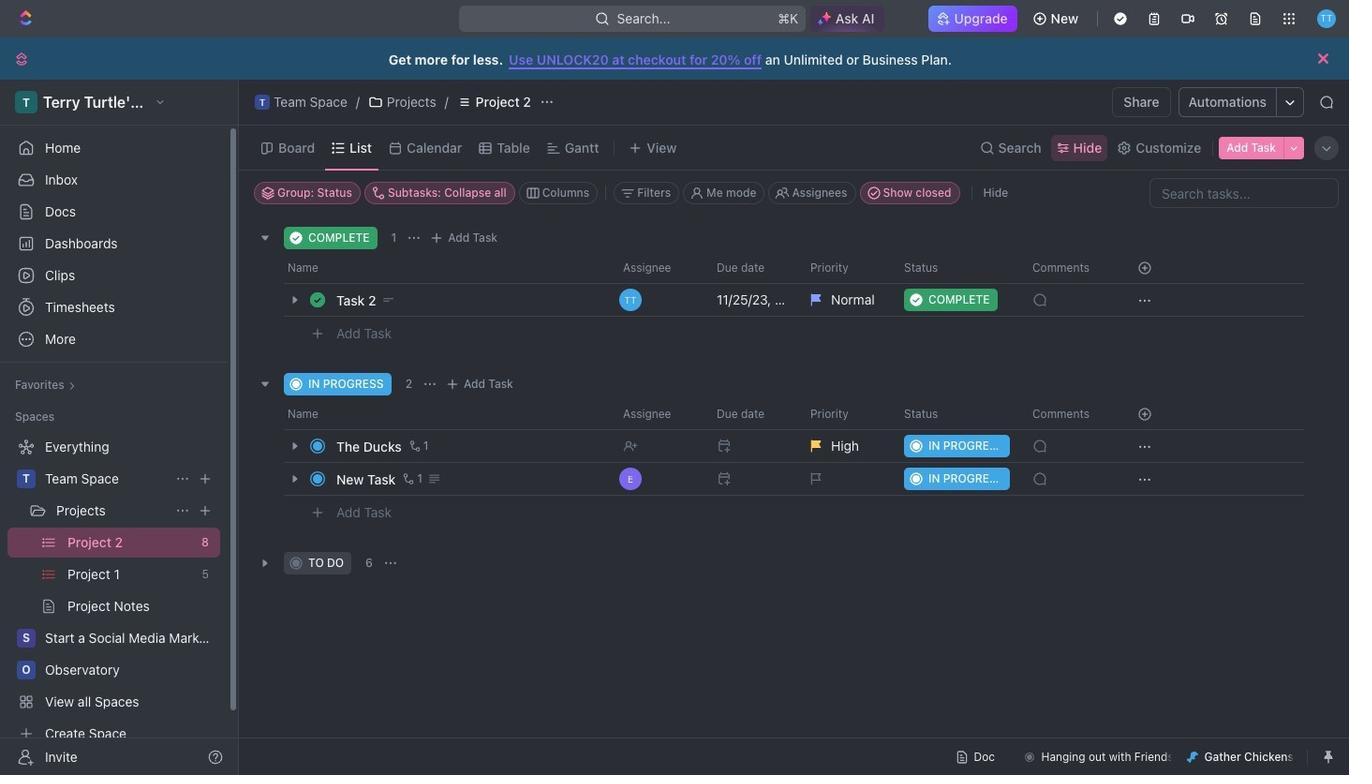 Task type: describe. For each thing, give the bounding box(es) containing it.
observatory, , element
[[17, 661, 36, 679]]

sidebar navigation
[[0, 80, 243, 775]]



Task type: locate. For each thing, give the bounding box(es) containing it.
tree
[[7, 432, 220, 749]]

Search tasks... text field
[[1151, 179, 1338, 207]]

drumstick bite image
[[1188, 751, 1199, 762]]

0 horizontal spatial team space, , element
[[17, 470, 36, 488]]

team space, , element
[[255, 95, 270, 110], [17, 470, 36, 488]]

1 vertical spatial team space, , element
[[17, 470, 36, 488]]

0 vertical spatial team space, , element
[[255, 95, 270, 110]]

tree inside sidebar navigation
[[7, 432, 220, 749]]

start a social media marketing agency, , element
[[17, 629, 36, 648]]

terry turtle's workspace, , element
[[15, 91, 37, 113]]

team space, , element inside tree
[[17, 470, 36, 488]]

1 horizontal spatial team space, , element
[[255, 95, 270, 110]]



Task type: vqa. For each thing, say whether or not it's contained in the screenshot.
'tree'
yes



